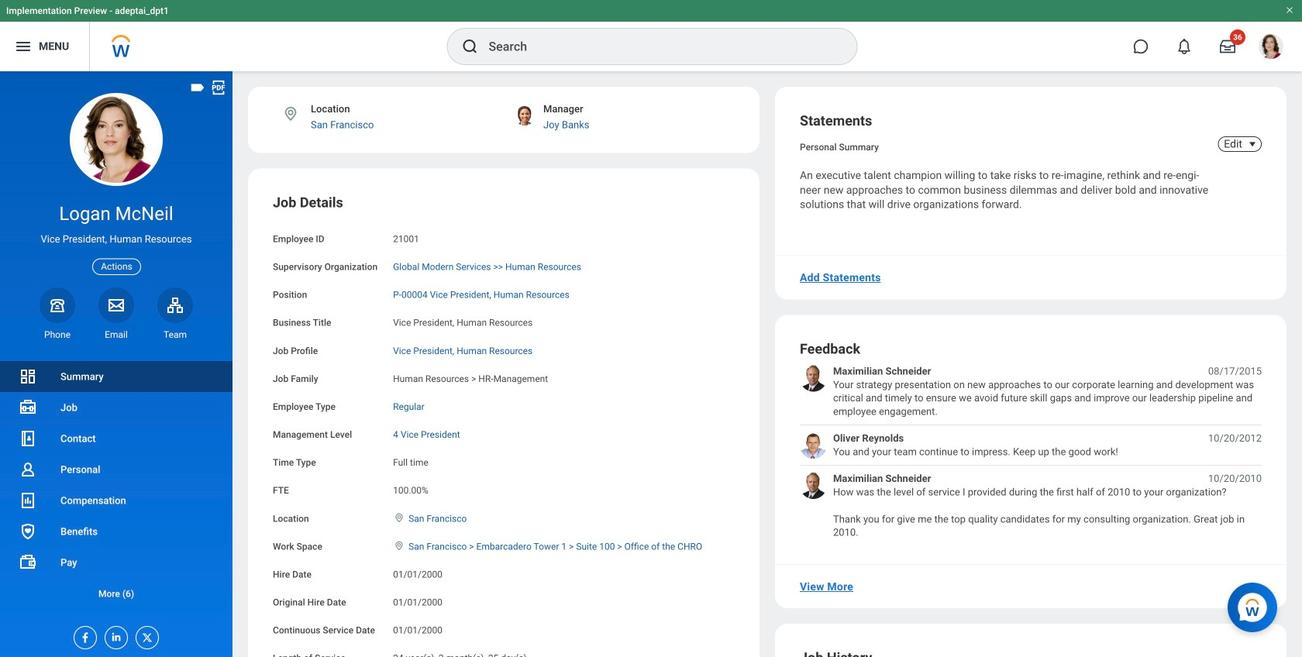 Task type: describe. For each thing, give the bounding box(es) containing it.
team logan mcneil element
[[157, 329, 193, 341]]

phone logan mcneil element
[[40, 329, 75, 341]]

2 vertical spatial location image
[[393, 541, 405, 551]]

personal image
[[19, 460, 37, 479]]

compensation image
[[19, 491, 37, 510]]

close environment banner image
[[1285, 5, 1294, 15]]

email logan mcneil element
[[98, 329, 134, 341]]

0 vertical spatial location image
[[282, 105, 299, 122]]

view team image
[[166, 296, 184, 315]]

1 horizontal spatial list
[[800, 365, 1262, 540]]

summary image
[[19, 367, 37, 386]]

navigation pane region
[[0, 71, 233, 657]]

profile logan mcneil image
[[1259, 34, 1284, 62]]

caret down image
[[1243, 138, 1262, 150]]

full time element
[[393, 454, 428, 468]]

1 employee's photo (maximilian schneider) image from the top
[[800, 365, 827, 392]]

contact image
[[19, 429, 37, 448]]

justify image
[[14, 37, 33, 56]]

0 horizontal spatial list
[[0, 361, 233, 609]]

view printable version (pdf) image
[[210, 79, 227, 96]]

benefits image
[[19, 522, 37, 541]]



Task type: locate. For each thing, give the bounding box(es) containing it.
0 vertical spatial employee's photo (maximilian schneider) image
[[800, 365, 827, 392]]

1 vertical spatial location image
[[393, 513, 405, 523]]

personal summary element
[[800, 139, 879, 153]]

1 vertical spatial employee's photo (maximilian schneider) image
[[800, 472, 827, 499]]

phone image
[[47, 296, 68, 315]]

job image
[[19, 398, 37, 417]]

list
[[0, 361, 233, 609], [800, 365, 1262, 540]]

tag image
[[189, 79, 206, 96]]

linkedin image
[[105, 627, 122, 643]]

employee's photo (maximilian schneider) image
[[800, 365, 827, 392], [800, 472, 827, 499]]

employee's photo (oliver reynolds) image
[[800, 432, 827, 459]]

group
[[273, 193, 735, 657]]

employee's photo (maximilian schneider) image down the employee's photo (oliver reynolds)
[[800, 472, 827, 499]]

mail image
[[107, 296, 126, 315]]

inbox large image
[[1220, 39, 1236, 54]]

pay image
[[19, 553, 37, 572]]

search image
[[461, 37, 479, 56]]

location image
[[282, 105, 299, 122], [393, 513, 405, 523], [393, 541, 405, 551]]

2 employee's photo (maximilian schneider) image from the top
[[800, 472, 827, 499]]

banner
[[0, 0, 1302, 71]]

notifications large image
[[1177, 39, 1192, 54]]

employee's photo (maximilian schneider) image up the employee's photo (oliver reynolds)
[[800, 365, 827, 392]]

facebook image
[[74, 627, 91, 644]]

Search Workday  search field
[[489, 29, 825, 64]]

x image
[[136, 627, 153, 644]]



Task type: vqa. For each thing, say whether or not it's contained in the screenshot.
the linkedin icon
yes



